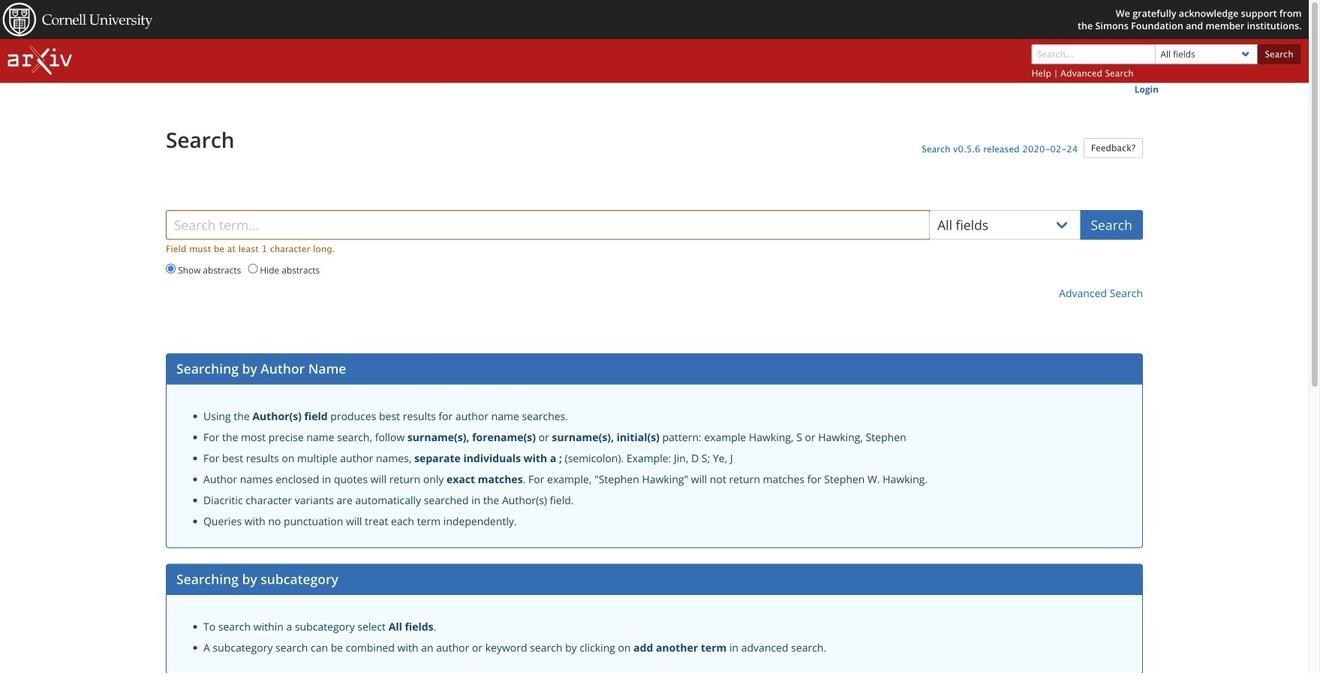 Task type: describe. For each thing, give the bounding box(es) containing it.
Search term or terms text field
[[1032, 44, 1156, 64]]

cornell university image
[[3, 3, 153, 36]]



Task type: locate. For each thing, give the bounding box(es) containing it.
arxiv logo image
[[8, 46, 72, 75]]

None radio
[[248, 264, 258, 274]]

Search term... text field
[[166, 210, 931, 240]]

None radio
[[166, 264, 176, 274]]

banner
[[0, 0, 1310, 39]]

user menu navigation
[[150, 83, 1159, 96]]



